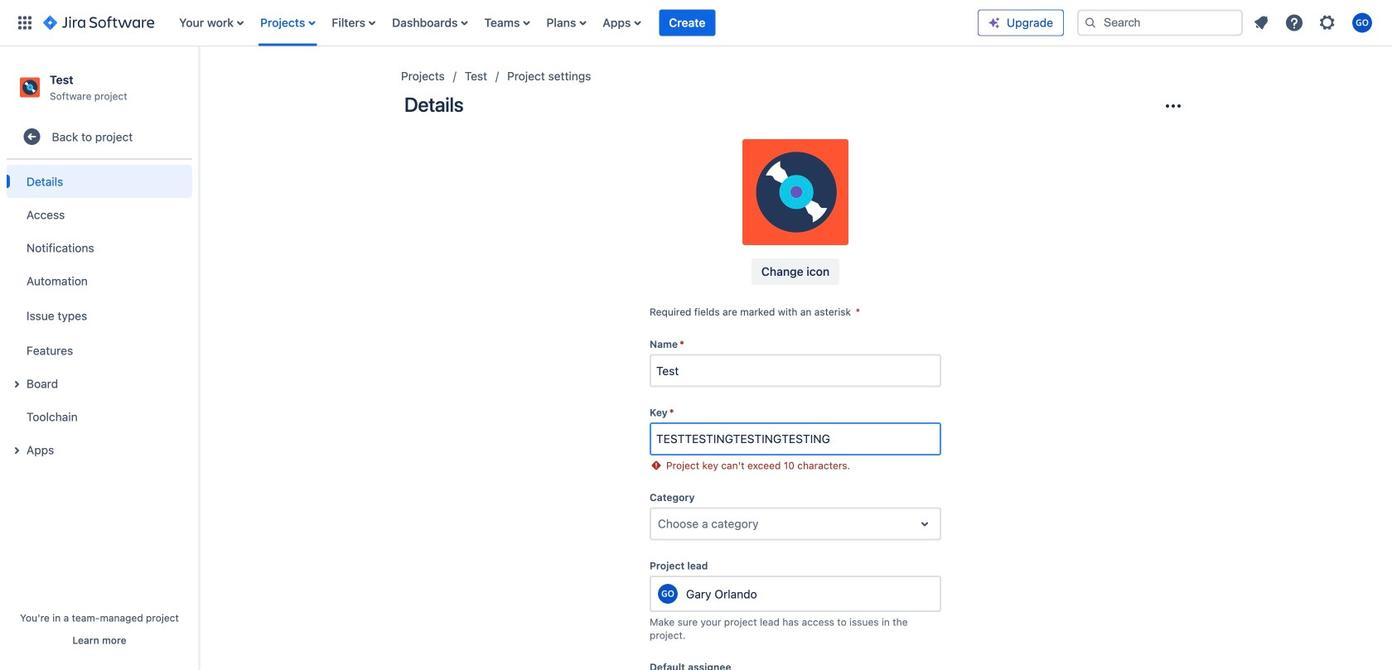 Task type: describe. For each thing, give the bounding box(es) containing it.
help image
[[1285, 13, 1305, 33]]

settings image
[[1318, 13, 1338, 33]]

1 expand image from the top
[[7, 375, 27, 395]]

Search field
[[1078, 10, 1244, 36]]

sidebar navigation image
[[181, 66, 217, 99]]

appswitcher icon image
[[15, 13, 35, 33]]

primary element
[[10, 0, 978, 46]]



Task type: locate. For each thing, give the bounding box(es) containing it.
banner
[[0, 0, 1393, 46]]

search image
[[1084, 16, 1098, 29]]

sidebar element
[[0, 46, 199, 671]]

None field
[[652, 356, 940, 386], [652, 425, 940, 454], [652, 356, 940, 386], [652, 425, 940, 454]]

notifications image
[[1252, 13, 1272, 33]]

list item
[[659, 0, 716, 46]]

project avatar image
[[743, 139, 849, 245]]

1 vertical spatial expand image
[[7, 441, 27, 461]]

1 horizontal spatial list
[[1247, 8, 1383, 38]]

open image
[[915, 515, 935, 534]]

0 vertical spatial expand image
[[7, 375, 27, 395]]

list
[[171, 0, 978, 46], [1247, 8, 1383, 38]]

your profile and settings image
[[1353, 13, 1373, 33]]

None search field
[[1078, 10, 1244, 36]]

expand image
[[7, 375, 27, 395], [7, 441, 27, 461]]

group inside sidebar element
[[7, 160, 192, 472]]

error image
[[650, 459, 663, 473]]

2 expand image from the top
[[7, 441, 27, 461]]

jira software image
[[43, 13, 154, 33], [43, 13, 154, 33]]

None text field
[[658, 516, 661, 533]]

0 horizontal spatial list
[[171, 0, 978, 46]]

more image
[[1164, 96, 1184, 116]]

group
[[7, 160, 192, 472]]



Task type: vqa. For each thing, say whether or not it's contained in the screenshot.
Close "icon"
no



